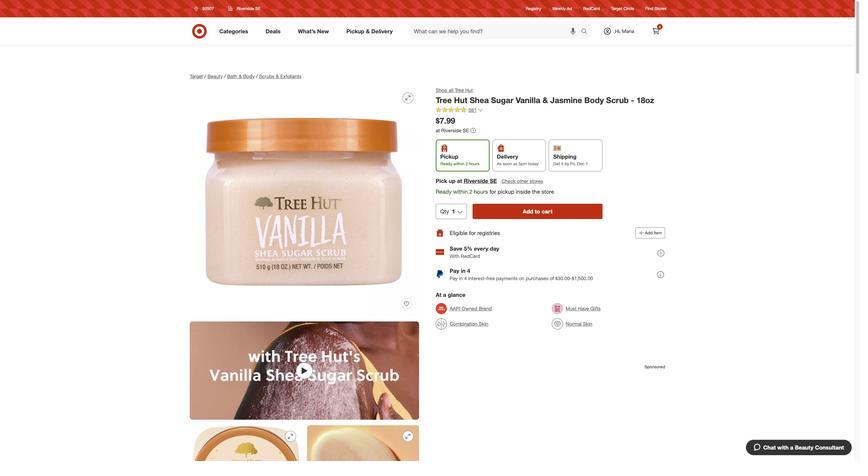 Task type: describe. For each thing, give the bounding box(es) containing it.
day
[[490, 245, 499, 252]]

must have gifts button
[[552, 302, 601, 317]]

search button
[[578, 24, 595, 40]]

image gallery element
[[190, 87, 419, 462]]

payments
[[496, 276, 518, 282]]

chat
[[764, 445, 776, 452]]

1 horizontal spatial for
[[490, 188, 496, 195]]

maria
[[622, 28, 634, 34]]

beauty inside button
[[795, 445, 814, 452]]

ready inside pickup ready within 2 hours
[[440, 161, 452, 167]]

at riverside se
[[436, 127, 469, 133]]

combination
[[450, 321, 478, 327]]

92507
[[202, 6, 214, 11]]

on
[[519, 276, 525, 282]]

aapi owned brand button
[[436, 302, 492, 317]]

inside
[[516, 188, 531, 195]]

chat with a beauty consultant
[[764, 445, 844, 452]]

add item
[[645, 231, 662, 236]]

must have gifts
[[566, 306, 601, 312]]

all
[[449, 87, 454, 93]]

581 link
[[436, 107, 484, 115]]

$1,500.00
[[572, 276, 593, 282]]

combination skin button
[[436, 317, 488, 332]]

riverside se button
[[464, 177, 497, 185]]

redcard link
[[583, 6, 600, 12]]

dec
[[577, 161, 585, 167]]

1 inside 'shipping get it by fri, dec 1'
[[586, 161, 588, 167]]

tree hut shea sugar vanilla &#38; jasmine body scrub - 18oz, 4 of 16 image
[[307, 426, 419, 462]]

pickup & delivery
[[346, 28, 393, 35]]

get
[[553, 161, 560, 167]]

vanilla
[[516, 95, 540, 105]]

find
[[646, 6, 654, 11]]

riverside se
[[237, 6, 261, 11]]

92507 button
[[190, 2, 221, 15]]

normal
[[566, 321, 582, 327]]

1 vertical spatial in
[[459, 276, 463, 282]]

shop all tree hut tree hut shea sugar vanilla & jasmine body scrub - 18oz
[[436, 87, 654, 105]]

at a glance
[[436, 292, 466, 299]]

weekly ad
[[553, 6, 572, 11]]

of
[[550, 276, 554, 282]]

hi,
[[615, 28, 621, 34]]

2 vertical spatial 4
[[464, 276, 467, 282]]

sugar
[[491, 95, 514, 105]]

every
[[474, 245, 488, 252]]

5pm
[[519, 161, 527, 167]]

add item button
[[636, 228, 665, 239]]

within inside pickup ready within 2 hours
[[453, 161, 464, 167]]

check other stores button
[[501, 177, 544, 185]]

free
[[487, 276, 495, 282]]

pay in 4 pay in 4 interest-free payments on purchases of $30.00-$1,500.00
[[450, 268, 593, 282]]

$30.00-
[[555, 276, 572, 282]]

0 vertical spatial tree
[[455, 87, 464, 93]]

aapi owned brand
[[450, 306, 492, 312]]

must
[[566, 306, 577, 312]]

2 / from the left
[[224, 73, 226, 79]]

& inside shop all tree hut tree hut shea sugar vanilla & jasmine body scrub - 18oz
[[543, 95, 548, 105]]

0 vertical spatial at
[[436, 127, 440, 133]]

add for add to cart
[[523, 208, 533, 215]]

cart
[[542, 208, 553, 215]]

target circle
[[611, 6, 634, 11]]

registry
[[526, 6, 541, 11]]

check other stores
[[502, 178, 543, 184]]

target for target / beauty / bath & body / scrubs & exfoliants
[[190, 73, 203, 79]]

body inside shop all tree hut tree hut shea sugar vanilla & jasmine body scrub - 18oz
[[585, 95, 604, 105]]

what's new link
[[292, 24, 338, 39]]

check
[[502, 178, 516, 184]]

bath & body link
[[227, 73, 255, 79]]

categories
[[219, 28, 248, 35]]

search
[[578, 28, 595, 35]]

add to cart button
[[473, 204, 603, 219]]

1 / from the left
[[204, 73, 206, 79]]

other
[[517, 178, 528, 184]]

jasmine
[[550, 95, 582, 105]]

to
[[535, 208, 540, 215]]

1 horizontal spatial se
[[463, 127, 469, 133]]

2 pay from the top
[[450, 276, 458, 282]]

1 vertical spatial 1
[[452, 208, 455, 215]]

it
[[561, 161, 564, 167]]

0 horizontal spatial beauty
[[208, 73, 223, 79]]

scrub
[[606, 95, 629, 105]]

581
[[469, 107, 477, 113]]

find stores link
[[646, 6, 667, 12]]

1 vertical spatial riverside
[[441, 127, 462, 133]]

2 inside pickup ready within 2 hours
[[466, 161, 468, 167]]

glance
[[448, 292, 466, 299]]

up
[[449, 177, 456, 184]]

what's
[[298, 28, 316, 35]]

2 within from the top
[[453, 188, 468, 195]]

delivery as soon as 5pm today
[[497, 153, 539, 167]]

fri,
[[570, 161, 576, 167]]

1 vertical spatial hut
[[454, 95, 468, 105]]

what's new
[[298, 28, 329, 35]]

with
[[778, 445, 789, 452]]

1 vertical spatial at
[[457, 177, 462, 184]]

ready within 2 hours for pickup inside the store
[[436, 188, 554, 195]]

pickup for &
[[346, 28, 364, 35]]

exfoliants
[[280, 73, 301, 79]]

2 vertical spatial se
[[490, 177, 497, 184]]

target for target circle
[[611, 6, 623, 11]]

3 / from the left
[[256, 73, 258, 79]]

today
[[528, 161, 539, 167]]

new
[[317, 28, 329, 35]]

1 vertical spatial 4
[[467, 268, 470, 275]]

deals link
[[260, 24, 289, 39]]

18oz
[[637, 95, 654, 105]]



Task type: vqa. For each thing, say whether or not it's contained in the screenshot.
the find
yes



Task type: locate. For each thing, give the bounding box(es) containing it.
beauty
[[208, 73, 223, 79], [795, 445, 814, 452]]

pick up at riverside se
[[436, 177, 497, 184]]

1 pay from the top
[[450, 268, 459, 275]]

0 horizontal spatial delivery
[[371, 28, 393, 35]]

0 vertical spatial 4
[[659, 25, 661, 29]]

qty
[[440, 208, 449, 215]]

qty 1
[[440, 208, 455, 215]]

2 up pick up at riverside se
[[466, 161, 468, 167]]

deals
[[266, 28, 281, 35]]

0 horizontal spatial a
[[443, 292, 446, 299]]

skin for normal skin
[[583, 321, 592, 327]]

0 horizontal spatial riverside
[[237, 6, 254, 11]]

1 vertical spatial tree
[[436, 95, 452, 105]]

beauty link
[[208, 73, 223, 79]]

0 vertical spatial riverside
[[237, 6, 254, 11]]

eligible
[[450, 230, 468, 237]]

1 horizontal spatial add
[[645, 231, 653, 236]]

1 horizontal spatial beauty
[[795, 445, 814, 452]]

skin for combination skin
[[479, 321, 488, 327]]

registries
[[477, 230, 500, 237]]

sponsored
[[645, 365, 665, 370]]

have
[[578, 306, 589, 312]]

1 horizontal spatial tree
[[455, 87, 464, 93]]

/
[[204, 73, 206, 79], [224, 73, 226, 79], [256, 73, 258, 79]]

0 vertical spatial body
[[243, 73, 255, 79]]

hours
[[469, 161, 480, 167], [474, 188, 488, 195]]

0 horizontal spatial pickup
[[346, 28, 364, 35]]

/ right the 'target' link
[[204, 73, 206, 79]]

0 horizontal spatial skin
[[479, 321, 488, 327]]

1 vertical spatial 2
[[469, 188, 473, 195]]

add left the item
[[645, 231, 653, 236]]

pay down with
[[450, 268, 459, 275]]

0 vertical spatial target
[[611, 6, 623, 11]]

/ left the bath at the top left of page
[[224, 73, 226, 79]]

1 horizontal spatial /
[[224, 73, 226, 79]]

pickup ready within 2 hours
[[440, 153, 480, 167]]

normal skin
[[566, 321, 592, 327]]

0 vertical spatial hours
[[469, 161, 480, 167]]

2 horizontal spatial 4
[[659, 25, 661, 29]]

weekly ad link
[[553, 6, 572, 12]]

riverside down the $7.99
[[441, 127, 462, 133]]

0 horizontal spatial tree
[[436, 95, 452, 105]]

tree hut shea sugar vanilla &#38; jasmine body scrub - 18oz, 3 of 16 image
[[190, 426, 302, 462]]

target inside the 'target circle' link
[[611, 6, 623, 11]]

se up ready within 2 hours for pickup inside the store
[[490, 177, 497, 184]]

skin inside normal skin button
[[583, 321, 592, 327]]

0 horizontal spatial redcard
[[461, 253, 480, 259]]

circle
[[624, 6, 634, 11]]

0 horizontal spatial at
[[436, 127, 440, 133]]

0 horizontal spatial for
[[469, 230, 476, 237]]

2 horizontal spatial riverside
[[464, 177, 488, 184]]

within up up
[[453, 161, 464, 167]]

stores
[[655, 6, 667, 11]]

2 vertical spatial riverside
[[464, 177, 488, 184]]

pickup
[[346, 28, 364, 35], [440, 153, 458, 160]]

&
[[366, 28, 370, 35], [239, 73, 242, 79], [276, 73, 279, 79], [543, 95, 548, 105]]

0 vertical spatial for
[[490, 188, 496, 195]]

0 vertical spatial 2
[[466, 161, 468, 167]]

4 left interest-
[[464, 276, 467, 282]]

1 horizontal spatial riverside
[[441, 127, 462, 133]]

redcard inside the save 5% every day with redcard
[[461, 253, 480, 259]]

tree right all
[[455, 87, 464, 93]]

tree down shop
[[436, 95, 452, 105]]

tree hut shea sugar vanilla &#38; jasmine body scrub - 18oz, 1 of 16 image
[[190, 87, 419, 316]]

item
[[654, 231, 662, 236]]

soon
[[503, 161, 512, 167]]

What can we help you find? suggestions appear below search field
[[410, 24, 583, 39]]

ready up the pick
[[440, 161, 452, 167]]

1 vertical spatial delivery
[[497, 153, 518, 160]]

save
[[450, 245, 463, 252]]

add left to
[[523, 208, 533, 215]]

for
[[490, 188, 496, 195], [469, 230, 476, 237]]

5%
[[464, 245, 473, 252]]

consultant
[[815, 445, 844, 452]]

1 horizontal spatial redcard
[[583, 6, 600, 11]]

scrubs
[[259, 73, 275, 79]]

1 right dec at top
[[586, 161, 588, 167]]

hours down riverside se button
[[474, 188, 488, 195]]

0 horizontal spatial body
[[243, 73, 255, 79]]

shea
[[470, 95, 489, 105]]

2 horizontal spatial /
[[256, 73, 258, 79]]

1 vertical spatial se
[[463, 127, 469, 133]]

1 vertical spatial beauty
[[795, 445, 814, 452]]

ad
[[567, 6, 572, 11]]

0 horizontal spatial 2
[[466, 161, 468, 167]]

hours up riverside se button
[[469, 161, 480, 167]]

target left "beauty" link
[[190, 73, 203, 79]]

0 horizontal spatial 4
[[464, 276, 467, 282]]

with
[[450, 253, 460, 259]]

se inside dropdown button
[[255, 6, 261, 11]]

riverside inside dropdown button
[[237, 6, 254, 11]]

1 vertical spatial hours
[[474, 188, 488, 195]]

for left the 'pickup'
[[490, 188, 496, 195]]

skin inside combination skin button
[[479, 321, 488, 327]]

riverside up categories link
[[237, 6, 254, 11]]

skin down 'brand'
[[479, 321, 488, 327]]

1 vertical spatial pay
[[450, 276, 458, 282]]

1 vertical spatial body
[[585, 95, 604, 105]]

0 vertical spatial in
[[461, 268, 466, 275]]

2 skin from the left
[[583, 321, 592, 327]]

0 vertical spatial pay
[[450, 268, 459, 275]]

skin
[[479, 321, 488, 327], [583, 321, 592, 327]]

riverside
[[237, 6, 254, 11], [441, 127, 462, 133], [464, 177, 488, 184]]

skin right the normal
[[583, 321, 592, 327]]

/ left scrubs
[[256, 73, 258, 79]]

hours inside pickup ready within 2 hours
[[469, 161, 480, 167]]

1 horizontal spatial a
[[790, 445, 794, 452]]

beauty right with
[[795, 445, 814, 452]]

4 link
[[649, 24, 664, 39]]

target left circle
[[611, 6, 623, 11]]

pick
[[436, 177, 447, 184]]

purchases
[[526, 276, 549, 282]]

ready down the pick
[[436, 188, 452, 195]]

1 right qty
[[452, 208, 455, 215]]

0 horizontal spatial se
[[255, 6, 261, 11]]

save 5% every day with redcard
[[450, 245, 499, 259]]

se
[[255, 6, 261, 11], [463, 127, 469, 133], [490, 177, 497, 184]]

1 horizontal spatial pickup
[[440, 153, 458, 160]]

1 vertical spatial a
[[790, 445, 794, 452]]

-
[[631, 95, 634, 105]]

in down the save 5% every day with redcard
[[461, 268, 466, 275]]

1 vertical spatial add
[[645, 231, 653, 236]]

find stores
[[646, 6, 667, 11]]

4 down stores
[[659, 25, 661, 29]]

redcard right 'ad'
[[583, 6, 600, 11]]

1 vertical spatial target
[[190, 73, 203, 79]]

target circle link
[[611, 6, 634, 12]]

0 vertical spatial ready
[[440, 161, 452, 167]]

in left interest-
[[459, 276, 463, 282]]

shipping
[[553, 153, 577, 160]]

1 vertical spatial pickup
[[440, 153, 458, 160]]

shipping get it by fri, dec 1
[[553, 153, 588, 167]]

se up deals link
[[255, 6, 261, 11]]

1 horizontal spatial 1
[[586, 161, 588, 167]]

1 skin from the left
[[479, 321, 488, 327]]

0 horizontal spatial target
[[190, 73, 203, 79]]

target / beauty / bath & body / scrubs & exfoliants
[[190, 73, 301, 79]]

0 vertical spatial 1
[[586, 161, 588, 167]]

1 horizontal spatial 4
[[467, 268, 470, 275]]

$7.99
[[436, 116, 455, 125]]

2
[[466, 161, 468, 167], [469, 188, 473, 195]]

by
[[565, 161, 569, 167]]

1 vertical spatial ready
[[436, 188, 452, 195]]

hut up 'shea'
[[465, 87, 473, 93]]

weekly
[[553, 6, 566, 11]]

delivery inside "delivery as soon as 5pm today"
[[497, 153, 518, 160]]

tree hut shea sugar vanilla &#38; jasmine body scrub - 18oz, 2 of 16, play video image
[[190, 322, 419, 420]]

the
[[532, 188, 540, 195]]

1 horizontal spatial at
[[457, 177, 462, 184]]

se down the 581 link
[[463, 127, 469, 133]]

redcard down 5%
[[461, 253, 480, 259]]

body left scrub
[[585, 95, 604, 105]]

0 vertical spatial redcard
[[583, 6, 600, 11]]

normal skin button
[[552, 317, 592, 332]]

categories link
[[213, 24, 257, 39]]

hut up the 581 link
[[454, 95, 468, 105]]

pickup & delivery link
[[341, 24, 401, 39]]

body right the bath at the top left of page
[[243, 73, 255, 79]]

as
[[497, 161, 502, 167]]

1 horizontal spatial skin
[[583, 321, 592, 327]]

add to cart
[[523, 208, 553, 215]]

aapi
[[450, 306, 460, 312]]

1 vertical spatial within
[[453, 188, 468, 195]]

scrubs & exfoliants link
[[259, 73, 301, 79]]

0 vertical spatial hut
[[465, 87, 473, 93]]

add for add item
[[645, 231, 653, 236]]

target link
[[190, 73, 203, 79]]

a inside chat with a beauty consultant button
[[790, 445, 794, 452]]

0 vertical spatial within
[[453, 161, 464, 167]]

0 vertical spatial add
[[523, 208, 533, 215]]

2 down pick up at riverside se
[[469, 188, 473, 195]]

pickup for ready
[[440, 153, 458, 160]]

at down the $7.99
[[436, 127, 440, 133]]

0 horizontal spatial add
[[523, 208, 533, 215]]

0 vertical spatial a
[[443, 292, 446, 299]]

1 vertical spatial for
[[469, 230, 476, 237]]

0 vertical spatial delivery
[[371, 28, 393, 35]]

eligible for registries
[[450, 230, 500, 237]]

bath
[[227, 73, 237, 79]]

0 vertical spatial beauty
[[208, 73, 223, 79]]

riverside up ready within 2 hours for pickup inside the store
[[464, 177, 488, 184]]

1 horizontal spatial 2
[[469, 188, 473, 195]]

1 vertical spatial redcard
[[461, 253, 480, 259]]

a right at
[[443, 292, 446, 299]]

pickup up up
[[440, 153, 458, 160]]

registry link
[[526, 6, 541, 12]]

2 horizontal spatial se
[[490, 177, 497, 184]]

within
[[453, 161, 464, 167], [453, 188, 468, 195]]

0 horizontal spatial /
[[204, 73, 206, 79]]

1 horizontal spatial body
[[585, 95, 604, 105]]

target
[[611, 6, 623, 11], [190, 73, 203, 79]]

pickup right new in the top of the page
[[346, 28, 364, 35]]

0 vertical spatial pickup
[[346, 28, 364, 35]]

1 within from the top
[[453, 161, 464, 167]]

0 vertical spatial se
[[255, 6, 261, 11]]

1 horizontal spatial target
[[611, 6, 623, 11]]

within down pick up at riverside se
[[453, 188, 468, 195]]

hi, maria
[[615, 28, 634, 34]]

pay up glance
[[450, 276, 458, 282]]

4 up interest-
[[467, 268, 470, 275]]

at right up
[[457, 177, 462, 184]]

shop
[[436, 87, 447, 93]]

0 horizontal spatial 1
[[452, 208, 455, 215]]

beauty left the bath at the top left of page
[[208, 73, 223, 79]]

pickup inside pickup ready within 2 hours
[[440, 153, 458, 160]]

at
[[436, 292, 442, 299]]

add
[[523, 208, 533, 215], [645, 231, 653, 236]]

1 horizontal spatial delivery
[[497, 153, 518, 160]]

for right eligible at the right
[[469, 230, 476, 237]]

a right with
[[790, 445, 794, 452]]

chat with a beauty consultant button
[[746, 440, 852, 456]]



